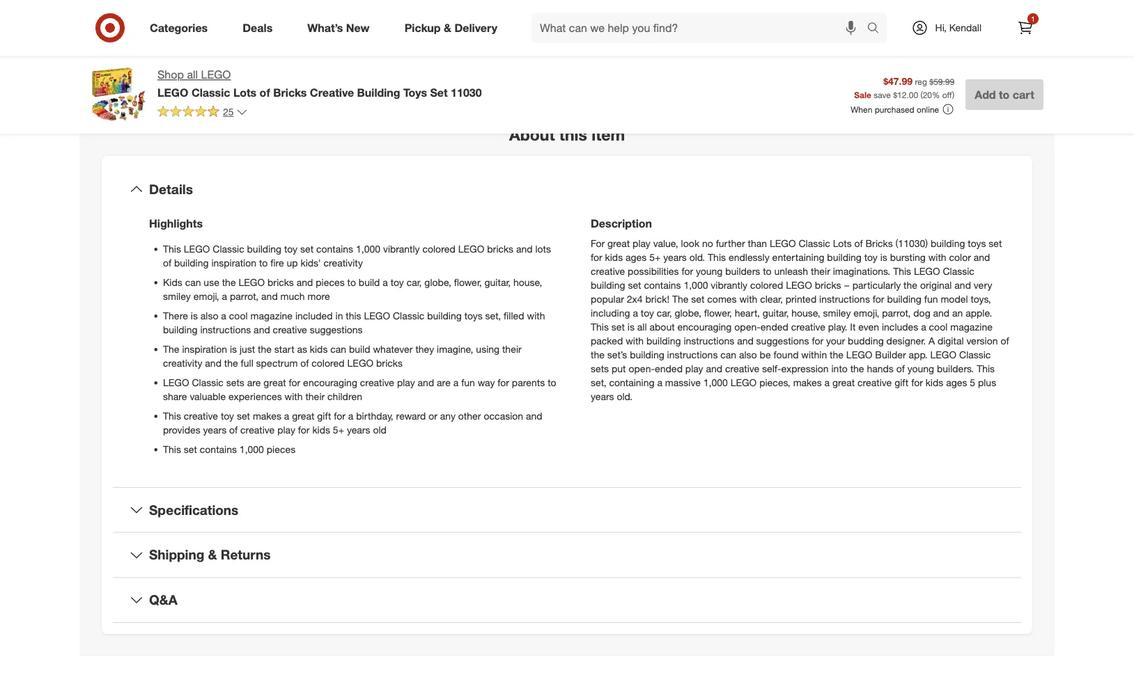 Task type: locate. For each thing, give the bounding box(es) containing it.
classic inside shop all lego lego classic lots of bricks creative building toys set 11030
[[192, 86, 230, 99]]

1 vertical spatial &
[[208, 547, 217, 563]]

occasion
[[484, 410, 523, 422]]

makes down expression
[[793, 377, 822, 389]]

whatever
[[373, 343, 413, 355]]

packed
[[591, 335, 623, 347]]

with
[[928, 251, 947, 264], [739, 293, 757, 305], [527, 310, 545, 322], [626, 335, 644, 347], [285, 391, 303, 403]]

the left "full"
[[224, 357, 238, 369]]

in
[[335, 310, 343, 322]]

1 vertical spatial old.
[[617, 391, 633, 403]]

1,000 inside the this lego classic building toy set contains 1,000 vibrantly colored lego bricks and lots of building inspiration to fire up kids' creativity
[[356, 243, 380, 255]]

building
[[931, 237, 965, 250], [247, 243, 282, 255], [827, 251, 862, 264], [174, 257, 209, 269], [591, 279, 625, 291], [887, 293, 922, 305], [427, 310, 462, 322], [163, 324, 198, 336], [646, 335, 681, 347], [630, 349, 664, 361]]

globe, inside kids can use the lego bricks and pieces to build a toy car, globe, flower, guitar, house, smiley emoji, a parrot, and much more
[[425, 276, 451, 289]]

0 horizontal spatial lots
[[233, 86, 256, 99]]

creativity inside the inspiration is just the start as kids can build whatever they imagine, using their creativity and the full spectrum of colored lego bricks
[[163, 357, 202, 369]]

popular
[[591, 293, 624, 305]]

their inside lego classic sets are great for encouraging creative play and are a fun way for parents to share valuable experiences with their children
[[305, 391, 325, 403]]

0 horizontal spatial emoji,
[[193, 290, 219, 303]]

build for whatever
[[349, 343, 370, 355]]

0 horizontal spatial pieces
[[267, 444, 296, 456]]

1 horizontal spatial &
[[444, 21, 451, 35]]

emoji,
[[193, 290, 219, 303], [854, 307, 879, 319]]

toy down "valuable"
[[221, 410, 234, 422]]

bricks up much
[[267, 276, 294, 289]]

kendall
[[949, 22, 982, 34]]

includes
[[882, 321, 918, 333]]

their inside description for great play value, look no further than lego classic lots of bricks (11030) building toys set for kids ages 5+ years old. this endlessly entertaining building toy is bursting with color and creative possibilities for young builders to unleash their imaginations.  this lego classic building set contains 1,000 vibrantly colored lego bricks – particularly the original and very popular 2x4 brick! the set comes with clear, printed instructions for building fun model toys, including a toy car, globe, flower, heart, guitar, house, smiley emoji, parrot, dog and an apple. this set is all about encouraging open-ended creative play. it even includes a cool magazine packed with building instructions and suggestions for your budding designer. a digital version of the set's building instructions can also be found within the lego builder app.  lego classic sets put open-ended play and creative self-expression into the hands of young builders. this set, containing a massive 1,000 lego pieces, makes a great creative gift for kids ages 5 plus years old.
[[811, 265, 830, 277]]

creative
[[591, 265, 625, 277], [791, 321, 825, 333], [273, 324, 307, 336], [725, 363, 759, 375], [858, 377, 892, 389], [360, 377, 394, 389], [184, 410, 218, 422], [240, 424, 275, 436]]

even
[[858, 321, 879, 333]]

massive
[[665, 377, 701, 389]]

toy up 'up'
[[284, 243, 298, 255]]

creative down "valuable"
[[184, 410, 218, 422]]

toy inside kids can use the lego bricks and pieces to build a toy car, globe, flower, guitar, house, smiley emoji, a parrot, and much more
[[391, 276, 404, 289]]

lego classic lots of bricks creative building toys set 11030, 6 of 8 image
[[326, 0, 550, 50]]

creativity
[[324, 257, 363, 269], [163, 357, 202, 369]]

classic up use
[[213, 243, 244, 255]]

this down highlights at the left of page
[[163, 243, 181, 255]]

1 vertical spatial 5+
[[333, 424, 344, 436]]

of inside this creative toy set makes a great gift for a birthday, reward or any other occasion and provides years of creative play for kids 5+ years old
[[229, 424, 238, 436]]

0 vertical spatial set,
[[485, 310, 501, 322]]

this
[[559, 125, 587, 144], [346, 310, 361, 322]]

1 vertical spatial ended
[[655, 363, 683, 375]]

5+
[[649, 251, 661, 264], [333, 424, 344, 436]]

1 horizontal spatial sets
[[591, 363, 609, 375]]

emoji, inside kids can use the lego bricks and pieces to build a toy car, globe, flower, guitar, house, smiley emoji, a parrot, and much more
[[193, 290, 219, 303]]

just
[[240, 343, 255, 355]]

1 horizontal spatial makes
[[793, 377, 822, 389]]

ended
[[761, 321, 788, 333], [655, 363, 683, 375]]

0 vertical spatial this
[[559, 125, 587, 144]]

5
[[970, 377, 975, 389]]

house, down printed
[[792, 307, 820, 319]]

0 vertical spatial creativity
[[324, 257, 363, 269]]

toy inside this creative toy set makes a great gift for a birthday, reward or any other occasion and provides years of creative play for kids 5+ years old
[[221, 410, 234, 422]]

5+ inside this creative toy set makes a great gift for a birthday, reward or any other occasion and provides years of creative play for kids 5+ years old
[[333, 424, 344, 436]]

0 horizontal spatial car,
[[407, 276, 422, 289]]

0 vertical spatial the
[[672, 293, 689, 305]]

toys,
[[971, 293, 991, 305]]

vibrantly up the comes
[[711, 279, 748, 291]]

0 horizontal spatial this
[[346, 310, 361, 322]]

of up kids
[[163, 257, 171, 269]]

also left be
[[739, 349, 757, 361]]

1 horizontal spatial open-
[[734, 321, 761, 333]]

0 horizontal spatial encouraging
[[303, 377, 357, 389]]

0 horizontal spatial house,
[[513, 276, 542, 289]]

1 horizontal spatial toys
[[968, 237, 986, 250]]

encouraging down the comes
[[677, 321, 732, 333]]

0 vertical spatial makes
[[793, 377, 822, 389]]

0 horizontal spatial globe,
[[425, 276, 451, 289]]

bricks inside kids can use the lego bricks and pieces to build a toy car, globe, flower, guitar, house, smiley emoji, a parrot, and much more
[[267, 276, 294, 289]]

lots up imaginations.
[[833, 237, 852, 250]]

classic down version
[[959, 349, 991, 361]]

0 horizontal spatial vibrantly
[[383, 243, 420, 255]]

young
[[696, 265, 723, 277], [908, 363, 934, 375]]

smiley inside kids can use the lego bricks and pieces to build a toy car, globe, flower, guitar, house, smiley emoji, a parrot, and much more
[[163, 290, 191, 303]]

contains down provides
[[200, 444, 237, 456]]

other
[[458, 410, 481, 422]]

image gallery element
[[91, 0, 550, 91]]

suggestions down 'in'
[[310, 324, 363, 336]]

1,000 right massive at right bottom
[[703, 377, 728, 389]]

original
[[920, 279, 952, 291]]

kids down the description
[[605, 251, 623, 264]]

0 vertical spatial all
[[187, 68, 198, 82]]

to
[[999, 88, 1010, 101], [259, 257, 268, 269], [763, 265, 772, 277], [347, 276, 356, 289], [548, 377, 556, 389]]

also inside description for great play value, look no further than lego classic lots of bricks (11030) building toys set for kids ages 5+ years old. this endlessly entertaining building toy is bursting with color and creative possibilities for young builders to unleash their imaginations.  this lego classic building set contains 1,000 vibrantly colored lego bricks – particularly the original and very popular 2x4 brick! the set comes with clear, printed instructions for building fun model toys, including a toy car, globe, flower, heart, guitar, house, smiley emoji, parrot, dog and an apple. this set is all about encouraging open-ended creative play. it even includes a cool magazine packed with building instructions and suggestions for your budding designer. a digital version of the set's building instructions can also be found within the lego builder app.  lego classic sets put open-ended play and creative self-expression into the hands of young builders. this set, containing a massive 1,000 lego pieces, makes a great creative gift for kids ages 5 plus years old.
[[739, 349, 757, 361]]

classic up "valuable"
[[192, 377, 224, 389]]

the left original
[[904, 279, 917, 291]]

0 horizontal spatial young
[[696, 265, 723, 277]]

1 horizontal spatial creativity
[[324, 257, 363, 269]]

inspiration left just on the left bottom
[[182, 343, 227, 355]]

of down deals link
[[260, 86, 270, 99]]

kids down "children"
[[312, 424, 330, 436]]

inspiration
[[211, 257, 256, 269], [182, 343, 227, 355]]

colored inside the this lego classic building toy set contains 1,000 vibrantly colored lego bricks and lots of building inspiration to fire up kids' creativity
[[422, 243, 455, 255]]

& for pickup
[[444, 21, 451, 35]]

is inside the inspiration is just the start as kids can build whatever they imagine, using their creativity and the full spectrum of colored lego bricks
[[230, 343, 237, 355]]

contains inside description for great play value, look no further than lego classic lots of bricks (11030) building toys set for kids ages 5+ years old. this endlessly entertaining building toy is bursting with color and creative possibilities for young builders to unleash their imaginations.  this lego classic building set contains 1,000 vibrantly colored lego bricks – particularly the original and very popular 2x4 brick! the set comes with clear, printed instructions for building fun model toys, including a toy car, globe, flower, heart, guitar, house, smiley emoji, parrot, dog and an apple. this set is all about encouraging open-ended creative play. it even includes a cool magazine packed with building instructions and suggestions for your budding designer. a digital version of the set's building instructions can also be found within the lego builder app.  lego classic sets put open-ended play and creative self-expression into the hands of young builders. this set, containing a massive 1,000 lego pieces, makes a great creative gift for kids ages 5 plus years old.
[[644, 279, 681, 291]]

found
[[774, 349, 799, 361]]

bricks down whatever
[[376, 357, 403, 369]]

1 vertical spatial their
[[502, 343, 522, 355]]

cool up "a"
[[929, 321, 948, 333]]

0 horizontal spatial suggestions
[[310, 324, 363, 336]]

of inside the this lego classic building toy set contains 1,000 vibrantly colored lego bricks and lots of building inspiration to fire up kids' creativity
[[163, 257, 171, 269]]

inspiration inside the inspiration is just the start as kids can build whatever they imagine, using their creativity and the full spectrum of colored lego bricks
[[182, 343, 227, 355]]

for down "children"
[[334, 410, 346, 422]]

25 link
[[157, 105, 248, 121]]

1 vertical spatial fun
[[461, 377, 475, 389]]

advertisement region
[[584, 12, 1044, 65]]

lego classic lots of bricks creative building toys set 11030, 5 of 8 image
[[91, 0, 315, 50]]

for down spectrum
[[289, 377, 300, 389]]

parrot,
[[230, 290, 259, 303], [882, 307, 911, 319]]

$47.99
[[883, 75, 913, 87]]

lots
[[233, 86, 256, 99], [833, 237, 852, 250]]

deals link
[[231, 13, 290, 43]]

1 horizontal spatial also
[[739, 349, 757, 361]]

contains inside the this lego classic building toy set contains 1,000 vibrantly colored lego bricks and lots of building inspiration to fire up kids' creativity
[[316, 243, 353, 255]]

suggestions inside there is also a cool magazine included in this lego classic building toys set, filled with building instructions and creative suggestions
[[310, 324, 363, 336]]

classic inside there is also a cool magazine included in this lego classic building toys set, filled with building instructions and creative suggestions
[[393, 310, 425, 322]]

instructions up massive at right bottom
[[667, 349, 718, 361]]

0 horizontal spatial all
[[187, 68, 198, 82]]

0 vertical spatial open-
[[734, 321, 761, 333]]

sets down "full"
[[226, 377, 244, 389]]

new
[[346, 21, 370, 35]]

this creative toy set makes a great gift for a birthday, reward or any other occasion and provides years of creative play for kids 5+ years old
[[163, 410, 542, 436]]

building up popular
[[591, 279, 625, 291]]

also inside there is also a cool magazine included in this lego classic building toys set, filled with building instructions and creative suggestions
[[200, 310, 218, 322]]

2 horizontal spatial their
[[811, 265, 830, 277]]

and inside the inspiration is just the start as kids can build whatever they imagine, using their creativity and the full spectrum of colored lego bricks
[[205, 357, 221, 369]]

0 vertical spatial build
[[359, 276, 380, 289]]

more
[[308, 290, 330, 303]]

1 vertical spatial colored
[[750, 279, 783, 291]]

sets inside description for great play value, look no further than lego classic lots of bricks (11030) building toys set for kids ages 5+ years old. this endlessly entertaining building toy is bursting with color and creative possibilities for young builders to unleash their imaginations.  this lego classic building set contains 1,000 vibrantly colored lego bricks – particularly the original and very popular 2x4 brick! the set comes with clear, printed instructions for building fun model toys, including a toy car, globe, flower, heart, guitar, house, smiley emoji, parrot, dog and an apple. this set is all about encouraging open-ended creative play. it even includes a cool magazine packed with building instructions and suggestions for your budding designer. a digital version of the set's building instructions can also be found within the lego builder app.  lego classic sets put open-ended play and creative self-expression into the hands of young builders. this set, containing a massive 1,000 lego pieces, makes a great creative gift for kids ages 5 plus years old.
[[591, 363, 609, 375]]

build for a
[[359, 276, 380, 289]]

bursting
[[890, 251, 926, 264]]

1 vertical spatial gift
[[317, 410, 331, 422]]

0 horizontal spatial are
[[247, 377, 261, 389]]

0 vertical spatial pieces
[[316, 276, 345, 289]]

1 vertical spatial house,
[[792, 307, 820, 319]]

great inside lego classic sets are great for encouraging creative play and are a fun way for parents to share valuable experiences with their children
[[264, 377, 286, 389]]

set down experiences
[[237, 410, 250, 422]]

their
[[811, 265, 830, 277], [502, 343, 522, 355], [305, 391, 325, 403]]

the inside the inspiration is just the start as kids can build whatever they imagine, using their creativity and the full spectrum of colored lego bricks
[[163, 343, 179, 355]]

ages down builders.
[[946, 377, 967, 389]]

set, left containing
[[591, 377, 606, 389]]

1 vertical spatial guitar,
[[763, 307, 789, 319]]

creative up birthday,
[[360, 377, 394, 389]]

1 horizontal spatial car,
[[657, 307, 672, 319]]

this up plus
[[977, 363, 995, 375]]

creative up popular
[[591, 265, 625, 277]]

magazine down "apple."
[[950, 321, 993, 333]]

and left "self-"
[[706, 363, 723, 375]]

(11030)
[[896, 237, 928, 250]]

makes
[[793, 377, 822, 389], [253, 410, 281, 422]]

2x4
[[627, 293, 643, 305]]

creative inside there is also a cool magazine included in this lego classic building toys set, filled with building instructions and creative suggestions
[[273, 324, 307, 336]]

and left the 'an'
[[933, 307, 950, 319]]

0 vertical spatial parrot,
[[230, 290, 259, 303]]

with up heart,
[[739, 293, 757, 305]]

purchased
[[875, 104, 915, 115]]

2 horizontal spatial colored
[[750, 279, 783, 291]]

lego inside there is also a cool magazine included in this lego classic building toys set, filled with building instructions and creative suggestions
[[364, 310, 390, 322]]

young down no at the right of the page
[[696, 265, 723, 277]]

0 horizontal spatial bricks
[[273, 86, 307, 99]]

can inside kids can use the lego bricks and pieces to build a toy car, globe, flower, guitar, house, smiley emoji, a parrot, and much more
[[185, 276, 201, 289]]

magazine inside description for great play value, look no further than lego classic lots of bricks (11030) building toys set for kids ages 5+ years old. this endlessly entertaining building toy is bursting with color and creative possibilities for young builders to unleash their imaginations.  this lego classic building set contains 1,000 vibrantly colored lego bricks – particularly the original and very popular 2x4 brick! the set comes with clear, printed instructions for building fun model toys, including a toy car, globe, flower, heart, guitar, house, smiley emoji, parrot, dog and an apple. this set is all about encouraging open-ended creative play. it even includes a cool magazine packed with building instructions and suggestions for your budding designer. a digital version of the set's building instructions can also be found within the lego builder app.  lego classic sets put open-ended play and creative self-expression into the hands of young builders. this set, containing a massive 1,000 lego pieces, makes a great creative gift for kids ages 5 plus years old.
[[950, 321, 993, 333]]

0 horizontal spatial guitar,
[[485, 276, 511, 289]]

1 vertical spatial parrot,
[[882, 307, 911, 319]]

0 horizontal spatial old.
[[617, 391, 633, 403]]

building up fire
[[247, 243, 282, 255]]

any
[[440, 410, 456, 422]]

1 horizontal spatial all
[[637, 321, 647, 333]]

0 horizontal spatial gift
[[317, 410, 331, 422]]

bricks up bursting
[[866, 237, 893, 250]]

classic inside the this lego classic building toy set contains 1,000 vibrantly colored lego bricks and lots of building inspiration to fire up kids' creativity
[[213, 243, 244, 255]]

2 horizontal spatial can
[[721, 349, 736, 361]]

1 vertical spatial car,
[[657, 307, 672, 319]]

ages
[[626, 251, 647, 264], [946, 377, 967, 389]]

the
[[222, 276, 236, 289], [904, 279, 917, 291], [258, 343, 272, 355], [591, 349, 605, 361], [830, 349, 844, 361], [224, 357, 238, 369], [850, 363, 864, 375]]

the down there
[[163, 343, 179, 355]]

way
[[478, 377, 495, 389]]

imagine,
[[437, 343, 473, 355]]

0 horizontal spatial the
[[163, 343, 179, 355]]

house, up filled
[[513, 276, 542, 289]]

0 horizontal spatial makes
[[253, 410, 281, 422]]

1 vertical spatial creativity
[[163, 357, 202, 369]]

hands
[[867, 363, 894, 375]]

play up reward
[[397, 377, 415, 389]]

of inside the inspiration is just the start as kids can build whatever they imagine, using their creativity and the full spectrum of colored lego bricks
[[300, 357, 309, 369]]

with inside lego classic sets are great for encouraging creative play and are a fun way for parents to share valuable experiences with their children
[[285, 391, 303, 403]]

set up very
[[989, 237, 1002, 250]]

0 vertical spatial ended
[[761, 321, 788, 333]]

0 vertical spatial colored
[[422, 243, 455, 255]]

are
[[247, 377, 261, 389], [437, 377, 451, 389]]

0 vertical spatial lots
[[233, 86, 256, 99]]

house, inside description for great play value, look no further than lego classic lots of bricks (11030) building toys set for kids ages 5+ years old. this endlessly entertaining building toy is bursting with color and creative possibilities for young builders to unleash their imaginations.  this lego classic building set contains 1,000 vibrantly colored lego bricks – particularly the original and very popular 2x4 brick! the set comes with clear, printed instructions for building fun model toys, including a toy car, globe, flower, heart, guitar, house, smiley emoji, parrot, dog and an apple. this set is all about encouraging open-ended creative play. it even includes a cool magazine packed with building instructions and suggestions for your budding designer. a digital version of the set's building instructions can also be found within the lego builder app.  lego classic sets put open-ended play and creative self-expression into the hands of young builders. this set, containing a massive 1,000 lego pieces, makes a great creative gift for kids ages 5 plus years old.
[[792, 307, 820, 319]]

0 vertical spatial house,
[[513, 276, 542, 289]]

magazine
[[250, 310, 293, 322], [950, 321, 993, 333]]

can left be
[[721, 349, 736, 361]]

plus
[[978, 377, 996, 389]]

with left color
[[928, 251, 947, 264]]

smiley up the play.
[[823, 307, 851, 319]]

1 are from the left
[[247, 377, 261, 389]]

toy
[[284, 243, 298, 255], [864, 251, 878, 264], [391, 276, 404, 289], [641, 307, 654, 319], [221, 410, 234, 422]]

children
[[327, 391, 362, 403]]

encouraging inside description for great play value, look no further than lego classic lots of bricks (11030) building toys set for kids ages 5+ years old. this endlessly entertaining building toy is bursting with color and creative possibilities for young builders to unleash their imaginations.  this lego classic building set contains 1,000 vibrantly colored lego bricks – particularly the original and very popular 2x4 brick! the set comes with clear, printed instructions for building fun model toys, including a toy car, globe, flower, heart, guitar, house, smiley emoji, parrot, dog and an apple. this set is all about encouraging open-ended creative play. it even includes a cool magazine packed with building instructions and suggestions for your budding designer. a digital version of the set's building instructions can also be found within the lego builder app.  lego classic sets put open-ended play and creative self-expression into the hands of young builders. this set, containing a massive 1,000 lego pieces, makes a great creative gift for kids ages 5 plus years old.
[[677, 321, 732, 333]]

young down app.
[[908, 363, 934, 375]]

and left "full"
[[205, 357, 221, 369]]

to inside button
[[999, 88, 1010, 101]]

this up the packed
[[591, 321, 609, 333]]

this lego classic building toy set contains 1,000 vibrantly colored lego bricks and lots of building inspiration to fire up kids' creativity
[[163, 243, 551, 269]]

5+ inside description for great play value, look no further than lego classic lots of bricks (11030) building toys set for kids ages 5+ years old. this endlessly entertaining building toy is bursting with color and creative possibilities for young builders to unleash their imaginations.  this lego classic building set contains 1,000 vibrantly colored lego bricks – particularly the original and very popular 2x4 brick! the set comes with clear, printed instructions for building fun model toys, including a toy car, globe, flower, heart, guitar, house, smiley emoji, parrot, dog and an apple. this set is all about encouraging open-ended creative play. it even includes a cool magazine packed with building instructions and suggestions for your budding designer. a digital version of the set's building instructions can also be found within the lego builder app.  lego classic sets put open-ended play and creative self-expression into the hands of young builders. this set, containing a massive 1,000 lego pieces, makes a great creative gift for kids ages 5 plus years old.
[[649, 251, 661, 264]]

very
[[974, 279, 992, 291]]

0 horizontal spatial creativity
[[163, 357, 202, 369]]

set, left filled
[[485, 310, 501, 322]]

ages up possibilities
[[626, 251, 647, 264]]

to right the add on the right top
[[999, 88, 1010, 101]]

to inside the this lego classic building toy set contains 1,000 vibrantly colored lego bricks and lots of building inspiration to fire up kids' creativity
[[259, 257, 268, 269]]

and
[[516, 243, 533, 255], [974, 251, 990, 264], [297, 276, 313, 289], [955, 279, 971, 291], [261, 290, 278, 303], [933, 307, 950, 319], [254, 324, 270, 336], [737, 335, 754, 347], [205, 357, 221, 369], [706, 363, 723, 375], [418, 377, 434, 389], [526, 410, 542, 422]]

2 vertical spatial colored
[[312, 357, 345, 369]]

0 vertical spatial also
[[200, 310, 218, 322]]

the down your
[[830, 349, 844, 361]]

and inside lego classic sets are great for encouraging creative play and are a fun way for parents to share valuable experiences with their children
[[418, 377, 434, 389]]

encouraging inside lego classic sets are great for encouraging creative play and are a fun way for parents to share valuable experiences with their children
[[303, 377, 357, 389]]

$59.99
[[929, 76, 955, 87]]

building up imaginations.
[[827, 251, 862, 264]]

1 vertical spatial all
[[637, 321, 647, 333]]

1 vertical spatial lots
[[833, 237, 852, 250]]

creative
[[310, 86, 354, 99]]

much
[[280, 290, 305, 303]]

0 vertical spatial &
[[444, 21, 451, 35]]

1 horizontal spatial flower,
[[704, 307, 732, 319]]

what's new link
[[296, 13, 387, 43]]

and right occasion
[[526, 410, 542, 422]]

0 vertical spatial inspiration
[[211, 257, 256, 269]]

of up imaginations.
[[854, 237, 863, 250]]

1 vertical spatial the
[[163, 343, 179, 355]]

1 horizontal spatial 5+
[[649, 251, 661, 264]]

toys
[[968, 237, 986, 250], [464, 310, 483, 322]]

and left 'lots'
[[516, 243, 533, 255]]

can left use
[[185, 276, 201, 289]]

start
[[274, 343, 294, 355]]

0 vertical spatial their
[[811, 265, 830, 277]]

1 vertical spatial encouraging
[[303, 377, 357, 389]]

bricks inside description for great play value, look no further than lego classic lots of bricks (11030) building toys set for kids ages 5+ years old. this endlessly entertaining building toy is bursting with color and creative possibilities for young builders to unleash their imaginations.  this lego classic building set contains 1,000 vibrantly colored lego bricks – particularly the original and very popular 2x4 brick! the set comes with clear, printed instructions for building fun model toys, including a toy car, globe, flower, heart, guitar, house, smiley emoji, parrot, dog and an apple. this set is all about encouraging open-ended creative play. it even includes a cool magazine packed with building instructions and suggestions for your budding designer. a digital version of the set's building instructions can also be found within the lego builder app.  lego classic sets put open-ended play and creative self-expression into the hands of young builders. this set, containing a massive 1,000 lego pieces, makes a great creative gift for kids ages 5 plus years old.
[[866, 237, 893, 250]]

search button
[[861, 13, 894, 46]]

classic up 25 link
[[192, 86, 230, 99]]

1 vertical spatial makes
[[253, 410, 281, 422]]

play down experiences
[[277, 424, 295, 436]]

1 horizontal spatial suggestions
[[756, 335, 809, 347]]

1 vertical spatial flower,
[[704, 307, 732, 319]]

classic inside lego classic sets are great for encouraging creative play and are a fun way for parents to share valuable experiences with their children
[[192, 377, 224, 389]]

shipping & returns button
[[113, 533, 1021, 578]]

contains
[[316, 243, 353, 255], [644, 279, 681, 291], [200, 444, 237, 456]]

is
[[880, 251, 887, 264], [191, 310, 198, 322], [628, 321, 635, 333], [230, 343, 237, 355]]

0 horizontal spatial cool
[[229, 310, 248, 322]]

pickup
[[405, 21, 441, 35]]

and right color
[[974, 251, 990, 264]]

1 horizontal spatial vibrantly
[[711, 279, 748, 291]]

1 horizontal spatial house,
[[792, 307, 820, 319]]

0 horizontal spatial open-
[[629, 363, 655, 375]]

this down provides
[[163, 444, 181, 456]]

0 vertical spatial toys
[[968, 237, 986, 250]]

fun inside description for great play value, look no further than lego classic lots of bricks (11030) building toys set for kids ages 5+ years old. this endlessly entertaining building toy is bursting with color and creative possibilities for young builders to unleash their imaginations.  this lego classic building set contains 1,000 vibrantly colored lego bricks – particularly the original and very popular 2x4 brick! the set comes with clear, printed instructions for building fun model toys, including a toy car, globe, flower, heart, guitar, house, smiley emoji, parrot, dog and an apple. this set is all about encouraging open-ended creative play. it even includes a cool magazine packed with building instructions and suggestions for your budding designer. a digital version of the set's building instructions can also be found within the lego builder app.  lego classic sets put open-ended play and creative self-expression into the hands of young builders. this set, containing a massive 1,000 lego pieces, makes a great creative gift for kids ages 5 plus years old.
[[924, 293, 938, 305]]

1 vertical spatial contains
[[644, 279, 681, 291]]

1 vertical spatial emoji,
[[854, 307, 879, 319]]

colored inside the inspiration is just the start as kids can build whatever they imagine, using their creativity and the full spectrum of colored lego bricks
[[312, 357, 345, 369]]

bricks inside shop all lego lego classic lots of bricks creative building toys set 11030
[[273, 86, 307, 99]]

lots inside description for great play value, look no further than lego classic lots of bricks (11030) building toys set for kids ages 5+ years old. this endlessly entertaining building toy is bursting with color and creative possibilities for young builders to unleash their imaginations.  this lego classic building set contains 1,000 vibrantly colored lego bricks – particularly the original and very popular 2x4 brick! the set comes with clear, printed instructions for building fun model toys, including a toy car, globe, flower, heart, guitar, house, smiley emoji, parrot, dog and an apple. this set is all about encouraging open-ended creative play. it even includes a cool magazine packed with building instructions and suggestions for your budding designer. a digital version of the set's building instructions can also be found within the lego builder app.  lego classic sets put open-ended play and creative self-expression into the hands of young builders. this set, containing a massive 1,000 lego pieces, makes a great creative gift for kids ages 5 plus years old.
[[833, 237, 852, 250]]

0 horizontal spatial smiley
[[163, 290, 191, 303]]

& left returns at the bottom of the page
[[208, 547, 217, 563]]

for
[[591, 251, 602, 264], [682, 265, 693, 277], [873, 293, 884, 305], [812, 335, 824, 347], [911, 377, 923, 389], [289, 377, 300, 389], [498, 377, 509, 389], [334, 410, 346, 422], [298, 424, 310, 436]]

and down they
[[418, 377, 434, 389]]

house, inside kids can use the lego bricks and pieces to build a toy car, globe, flower, guitar, house, smiley emoji, a parrot, and much more
[[513, 276, 542, 289]]

vibrantly up kids can use the lego bricks and pieces to build a toy car, globe, flower, guitar, house, smiley emoji, a parrot, and much more
[[383, 243, 420, 255]]

set,
[[485, 310, 501, 322], [591, 377, 606, 389]]

about this item
[[509, 125, 625, 144]]

guitar, down clear,
[[763, 307, 789, 319]]

1 vertical spatial this
[[346, 310, 361, 322]]

their inside the inspiration is just the start as kids can build whatever they imagine, using their creativity and the full spectrum of colored lego bricks
[[502, 343, 522, 355]]

version
[[967, 335, 998, 347]]

set
[[430, 86, 448, 99]]

gift down "children"
[[317, 410, 331, 422]]

digital
[[938, 335, 964, 347]]

bricks
[[487, 243, 513, 255], [267, 276, 294, 289], [815, 279, 841, 291], [376, 357, 403, 369]]

suggestions up found
[[756, 335, 809, 347]]

set down provides
[[184, 444, 197, 456]]

0 vertical spatial guitar,
[[485, 276, 511, 289]]

smiley inside description for great play value, look no further than lego classic lots of bricks (11030) building toys set for kids ages 5+ years old. this endlessly entertaining building toy is bursting with color and creative possibilities for young builders to unleash their imaginations.  this lego classic building set contains 1,000 vibrantly colored lego bricks – particularly the original and very popular 2x4 brick! the set comes with clear, printed instructions for building fun model toys, including a toy car, globe, flower, heart, guitar, house, smiley emoji, parrot, dog and an apple. this set is all about encouraging open-ended creative play. it even includes a cool magazine packed with building instructions and suggestions for your budding designer. a digital version of the set's building instructions can also be found within the lego builder app.  lego classic sets put open-ended play and creative self-expression into the hands of young builders. this set, containing a massive 1,000 lego pieces, makes a great creative gift for kids ages 5 plus years old.
[[823, 307, 851, 319]]

smiley
[[163, 290, 191, 303], [823, 307, 851, 319]]

for up within
[[812, 335, 824, 347]]

1 horizontal spatial young
[[908, 363, 934, 375]]

build down the this lego classic building toy set contains 1,000 vibrantly colored lego bricks and lots of building inspiration to fire up kids' creativity in the left top of the page
[[359, 276, 380, 289]]

cool inside there is also a cool magazine included in this lego classic building toys set, filled with building instructions and creative suggestions
[[229, 310, 248, 322]]

toys up color
[[968, 237, 986, 250]]

to inside kids can use the lego bricks and pieces to build a toy car, globe, flower, guitar, house, smiley emoji, a parrot, and much more
[[347, 276, 356, 289]]

they
[[415, 343, 434, 355]]

old.
[[689, 251, 705, 264], [617, 391, 633, 403]]

provides
[[163, 424, 200, 436]]

pieces down experiences
[[267, 444, 296, 456]]

the right use
[[222, 276, 236, 289]]

parrot, left much
[[230, 290, 259, 303]]

the inside description for great play value, look no further than lego classic lots of bricks (11030) building toys set for kids ages 5+ years old. this endlessly entertaining building toy is bursting with color and creative possibilities for young builders to unleash their imaginations.  this lego classic building set contains 1,000 vibrantly colored lego bricks – particularly the original and very popular 2x4 brick! the set comes with clear, printed instructions for building fun model toys, including a toy car, globe, flower, heart, guitar, house, smiley emoji, parrot, dog and an apple. this set is all about encouraging open-ended creative play. it even includes a cool magazine packed with building instructions and suggestions for your budding designer. a digital version of the set's building instructions can also be found within the lego builder app.  lego classic sets put open-ended play and creative self-expression into the hands of young builders. this set, containing a massive 1,000 lego pieces, makes a great creative gift for kids ages 5 plus years old.
[[672, 293, 689, 305]]

bricks left 'lots'
[[487, 243, 513, 255]]

about
[[650, 321, 675, 333]]

1 horizontal spatial can
[[330, 343, 346, 355]]

0 horizontal spatial can
[[185, 276, 201, 289]]

encouraging
[[677, 321, 732, 333], [303, 377, 357, 389]]

and up much
[[297, 276, 313, 289]]

pieces inside kids can use the lego bricks and pieces to build a toy car, globe, flower, guitar, house, smiley emoji, a parrot, and much more
[[316, 276, 345, 289]]

unleash
[[774, 265, 808, 277]]

0 horizontal spatial their
[[305, 391, 325, 403]]

fun left "way" at the left bottom of page
[[461, 377, 475, 389]]

of inside shop all lego lego classic lots of bricks creative building toys set 11030
[[260, 86, 270, 99]]

encouraging up "children"
[[303, 377, 357, 389]]

all
[[187, 68, 198, 82], [637, 321, 647, 333]]

1 vertical spatial bricks
[[866, 237, 893, 250]]

1 vertical spatial pieces
[[267, 444, 296, 456]]

0 horizontal spatial contains
[[200, 444, 237, 456]]

the inside kids can use the lego bricks and pieces to build a toy car, globe, flower, guitar, house, smiley emoji, a parrot, and much more
[[222, 276, 236, 289]]

1 vertical spatial inspiration
[[182, 343, 227, 355]]

toys up using
[[464, 310, 483, 322]]

parrot, up includes
[[882, 307, 911, 319]]

pieces,
[[759, 377, 791, 389]]

kids down builders.
[[926, 377, 943, 389]]

toys inside description for great play value, look no further than lego classic lots of bricks (11030) building toys set for kids ages 5+ years old. this endlessly entertaining building toy is bursting with color and creative possibilities for young builders to unleash their imaginations.  this lego classic building set contains 1,000 vibrantly colored lego bricks – particularly the original and very popular 2x4 brick! the set comes with clear, printed instructions for building fun model toys, including a toy car, globe, flower, heart, guitar, house, smiley emoji, parrot, dog and an apple. this set is all about encouraging open-ended creative play. it even includes a cool magazine packed with building instructions and suggestions for your budding designer. a digital version of the set's building instructions can also be found within the lego builder app.  lego classic sets put open-ended play and creative self-expression into the hands of young builders. this set, containing a massive 1,000 lego pieces, makes a great creative gift for kids ages 5 plus years old.
[[968, 237, 986, 250]]

1 horizontal spatial encouraging
[[677, 321, 732, 333]]

1 horizontal spatial their
[[502, 343, 522, 355]]

old. down look
[[689, 251, 705, 264]]

0 vertical spatial smiley
[[163, 290, 191, 303]]

this inside there is also a cool magazine included in this lego classic building toys set, filled with building instructions and creative suggestions
[[346, 310, 361, 322]]

1 vertical spatial also
[[739, 349, 757, 361]]

returns
[[221, 547, 271, 563]]

1 horizontal spatial are
[[437, 377, 451, 389]]

globe, inside description for great play value, look no further than lego classic lots of bricks (11030) building toys set for kids ages 5+ years old. this endlessly entertaining building toy is bursting with color and creative possibilities for young builders to unleash their imaginations.  this lego classic building set contains 1,000 vibrantly colored lego bricks – particularly the original and very popular 2x4 brick! the set comes with clear, printed instructions for building fun model toys, including a toy car, globe, flower, heart, guitar, house, smiley emoji, parrot, dog and an apple. this set is all about encouraging open-ended creative play. it even includes a cool magazine packed with building instructions and suggestions for your budding designer. a digital version of the set's building instructions can also be found within the lego builder app.  lego classic sets put open-ended play and creative self-expression into the hands of young builders. this set, containing a massive 1,000 lego pieces, makes a great creative gift for kids ages 5 plus years old.
[[675, 307, 701, 319]]

makes inside description for great play value, look no further than lego classic lots of bricks (11030) building toys set for kids ages 5+ years old. this endlessly entertaining building toy is bursting with color and creative possibilities for young builders to unleash their imaginations.  this lego classic building set contains 1,000 vibrantly colored lego bricks – particularly the original and very popular 2x4 brick! the set comes with clear, printed instructions for building fun model toys, including a toy car, globe, flower, heart, guitar, house, smiley emoji, parrot, dog and an apple. this set is all about encouraging open-ended creative play. it even includes a cool magazine packed with building instructions and suggestions for your budding designer. a digital version of the set's building instructions can also be found within the lego builder app.  lego classic sets put open-ended play and creative self-expression into the hands of young builders. this set, containing a massive 1,000 lego pieces, makes a great creative gift for kids ages 5 plus years old.
[[793, 377, 822, 389]]



Task type: vqa. For each thing, say whether or not it's contained in the screenshot.
the leftmost $44.99
no



Task type: describe. For each thing, give the bounding box(es) containing it.
cool inside description for great play value, look no further than lego classic lots of bricks (11030) building toys set for kids ages 5+ years old. this endlessly entertaining building toy is bursting with color and creative possibilities for young builders to unleash their imaginations.  this lego classic building set contains 1,000 vibrantly colored lego bricks – particularly the original and very popular 2x4 brick! the set comes with clear, printed instructions for building fun model toys, including a toy car, globe, flower, heart, guitar, house, smiley emoji, parrot, dog and an apple. this set is all about encouraging open-ended creative play. it even includes a cool magazine packed with building instructions and suggestions for your budding designer. a digital version of the set's building instructions can also be found within the lego builder app.  lego classic sets put open-ended play and creative self-expression into the hands of young builders. this set, containing a massive 1,000 lego pieces, makes a great creative gift for kids ages 5 plus years old.
[[929, 321, 948, 333]]

for right "way" at the left bottom of page
[[498, 377, 509, 389]]

set, inside description for great play value, look no further than lego classic lots of bricks (11030) building toys set for kids ages 5+ years old. this endlessly entertaining building toy is bursting with color and creative possibilities for young builders to unleash their imaginations.  this lego classic building set contains 1,000 vibrantly colored lego bricks – particularly the original and very popular 2x4 brick! the set comes with clear, printed instructions for building fun model toys, including a toy car, globe, flower, heart, guitar, house, smiley emoji, parrot, dog and an apple. this set is all about encouraging open-ended creative play. it even includes a cool magazine packed with building instructions and suggestions for your budding designer. a digital version of the set's building instructions can also be found within the lego builder app.  lego classic sets put open-ended play and creative self-expression into the hands of young builders. this set, containing a massive 1,000 lego pieces, makes a great creative gift for kids ages 5 plus years old.
[[591, 377, 606, 389]]

app.
[[909, 349, 928, 361]]

with up set's
[[626, 335, 644, 347]]

colored inside description for great play value, look no further than lego classic lots of bricks (11030) building toys set for kids ages 5+ years old. this endlessly entertaining building toy is bursting with color and creative possibilities for young builders to unleash their imaginations.  this lego classic building set contains 1,000 vibrantly colored lego bricks – particularly the original and very popular 2x4 brick! the set comes with clear, printed instructions for building fun model toys, including a toy car, globe, flower, heart, guitar, house, smiley emoji, parrot, dog and an apple. this set is all about encouraging open-ended creative play. it even includes a cool magazine packed with building instructions and suggestions for your budding designer. a digital version of the set's building instructions can also be found within the lego builder app.  lego classic sets put open-ended play and creative self-expression into the hands of young builders. this set, containing a massive 1,000 lego pieces, makes a great creative gift for kids ages 5 plus years old.
[[750, 279, 783, 291]]

spectrum
[[256, 357, 298, 369]]

1 link
[[1010, 13, 1041, 43]]

car, inside description for great play value, look no further than lego classic lots of bricks (11030) building toys set for kids ages 5+ years old. this endlessly entertaining building toy is bursting with color and creative possibilities for young builders to unleash their imaginations.  this lego classic building set contains 1,000 vibrantly colored lego bricks – particularly the original and very popular 2x4 brick! the set comes with clear, printed instructions for building fun model toys, including a toy car, globe, flower, heart, guitar, house, smiley emoji, parrot, dog and an apple. this set is all about encouraging open-ended creative play. it even includes a cool magazine packed with building instructions and suggestions for your budding designer. a digital version of the set's building instructions can also be found within the lego builder app.  lego classic sets put open-ended play and creative self-expression into the hands of young builders. this set, containing a massive 1,000 lego pieces, makes a great creative gift for kids ages 5 plus years old.
[[657, 307, 672, 319]]

lego inside lego classic sets are great for encouraging creative play and are a fun way for parents to share valuable experiences with their children
[[163, 377, 189, 389]]

set left the comes
[[691, 293, 705, 305]]

and up model
[[955, 279, 971, 291]]

pickup & delivery link
[[393, 13, 515, 43]]

parrot, inside description for great play value, look no further than lego classic lots of bricks (11030) building toys set for kids ages 5+ years old. this endlessly entertaining building toy is bursting with color and creative possibilities for young builders to unleash their imaginations.  this lego classic building set contains 1,000 vibrantly colored lego bricks – particularly the original and very popular 2x4 brick! the set comes with clear, printed instructions for building fun model toys, including a toy car, globe, flower, heart, guitar, house, smiley emoji, parrot, dog and an apple. this set is all about encouraging open-ended creative play. it even includes a cool magazine packed with building instructions and suggestions for your budding designer. a digital version of the set's building instructions can also be found within the lego builder app.  lego classic sets put open-ended play and creative self-expression into the hands of young builders. this set, containing a massive 1,000 lego pieces, makes a great creative gift for kids ages 5 plus years old.
[[882, 307, 911, 319]]

fire
[[270, 257, 284, 269]]

can inside description for great play value, look no further than lego classic lots of bricks (11030) building toys set for kids ages 5+ years old. this endlessly entertaining building toy is bursting with color and creative possibilities for young builders to unleash their imaginations.  this lego classic building set contains 1,000 vibrantly colored lego bricks – particularly the original and very popular 2x4 brick! the set comes with clear, printed instructions for building fun model toys, including a toy car, globe, flower, heart, guitar, house, smiley emoji, parrot, dog and an apple. this set is all about encouraging open-ended creative play. it even includes a cool magazine packed with building instructions and suggestions for your budding designer. a digital version of the set's building instructions can also be found within the lego builder app.  lego classic sets put open-ended play and creative self-expression into the hands of young builders. this set, containing a massive 1,000 lego pieces, makes a great creative gift for kids ages 5 plus years old.
[[721, 349, 736, 361]]

including
[[591, 307, 630, 319]]

toy down brick!
[[641, 307, 654, 319]]

play up massive at right bottom
[[685, 363, 703, 375]]

highlights
[[149, 217, 203, 231]]

creative down experiences
[[240, 424, 275, 436]]

bricks inside the this lego classic building toy set contains 1,000 vibrantly colored lego bricks and lots of building inspiration to fire up kids' creativity
[[487, 243, 513, 255]]

all inside description for great play value, look no further than lego classic lots of bricks (11030) building toys set for kids ages 5+ years old. this endlessly entertaining building toy is bursting with color and creative possibilities for young builders to unleash their imaginations.  this lego classic building set contains 1,000 vibrantly colored lego bricks – particularly the original and very popular 2x4 brick! the set comes with clear, printed instructions for building fun model toys, including a toy car, globe, flower, heart, guitar, house, smiley emoji, parrot, dog and an apple. this set is all about encouraging open-ended creative play. it even includes a cool magazine packed with building instructions and suggestions for your budding designer. a digital version of the set's building instructions can also be found within the lego builder app.  lego classic sets put open-ended play and creative self-expression into the hands of young builders. this set, containing a massive 1,000 lego pieces, makes a great creative gift for kids ages 5 plus years old.
[[637, 321, 647, 333]]

included
[[295, 310, 333, 322]]

lots inside shop all lego lego classic lots of bricks creative building toys set 11030
[[233, 86, 256, 99]]

of down builder
[[896, 363, 905, 375]]

printed
[[786, 293, 817, 305]]

details button
[[113, 167, 1021, 212]]

is left bursting
[[880, 251, 887, 264]]

when purchased online
[[851, 104, 939, 115]]

cart
[[1013, 88, 1035, 101]]

image of lego classic lots of bricks creative building toys set 11030 image
[[91, 67, 146, 123]]

for down look
[[682, 265, 693, 277]]

hi,
[[935, 22, 947, 34]]

(
[[921, 89, 923, 100]]

a inside there is also a cool magazine included in this lego classic building toys set, filled with building instructions and creative suggestions
[[221, 310, 226, 322]]

designer.
[[887, 335, 926, 347]]

birthday,
[[356, 410, 393, 422]]

to inside lego classic sets are great for encouraging creative play and are a fun way for parents to share valuable experiences with their children
[[548, 377, 556, 389]]

lego inside the inspiration is just the start as kids can build whatever they imagine, using their creativity and the full spectrum of colored lego bricks
[[347, 357, 374, 369]]

brick!
[[645, 293, 670, 305]]

set up 2x4 at the right top
[[628, 279, 641, 291]]

bricks inside the inspiration is just the start as kids can build whatever they imagine, using their creativity and the full spectrum of colored lego bricks
[[376, 357, 403, 369]]

kids
[[163, 276, 182, 289]]

parrot, inside kids can use the lego bricks and pieces to build a toy car, globe, flower, guitar, house, smiley emoji, a parrot, and much more
[[230, 290, 259, 303]]

fun inside lego classic sets are great for encouraging creative play and are a fun way for parents to share valuable experiences with their children
[[461, 377, 475, 389]]

an
[[952, 307, 963, 319]]

suggestions inside description for great play value, look no further than lego classic lots of bricks (11030) building toys set for kids ages 5+ years old. this endlessly entertaining building toy is bursting with color and creative possibilities for young builders to unleash their imaginations.  this lego classic building set contains 1,000 vibrantly colored lego bricks – particularly the original and very popular 2x4 brick! the set comes with clear, printed instructions for building fun model toys, including a toy car, globe, flower, heart, guitar, house, smiley emoji, parrot, dog and an apple. this set is all about encouraging open-ended creative play. it even includes a cool magazine packed with building instructions and suggestions for your budding designer. a digital version of the set's building instructions can also be found within the lego builder app.  lego classic sets put open-ended play and creative self-expression into the hands of young builders. this set, containing a massive 1,000 lego pieces, makes a great creative gift for kids ages 5 plus years old.
[[756, 335, 809, 347]]

1 horizontal spatial this
[[559, 125, 587, 144]]

kids'
[[301, 257, 321, 269]]

emoji, inside description for great play value, look no further than lego classic lots of bricks (11030) building toys set for kids ages 5+ years old. this endlessly entertaining building toy is bursting with color and creative possibilities for young builders to unleash their imaginations.  this lego classic building set contains 1,000 vibrantly colored lego bricks – particularly the original and very popular 2x4 brick! the set comes with clear, printed instructions for building fun model toys, including a toy car, globe, flower, heart, guitar, house, smiley emoji, parrot, dog and an apple. this set is all about encouraging open-ended creative play. it even includes a cool magazine packed with building instructions and suggestions for your budding designer. a digital version of the set's building instructions can also be found within the lego builder app.  lego classic sets put open-ended play and creative self-expression into the hands of young builders. this set, containing a massive 1,000 lego pieces, makes a great creative gift for kids ages 5 plus years old.
[[854, 307, 879, 319]]

building down the 'about'
[[646, 335, 681, 347]]

classic down color
[[943, 265, 974, 277]]

this inside this creative toy set makes a great gift for a birthday, reward or any other occasion and provides years of creative play for kids 5+ years old
[[163, 410, 181, 422]]

creative left "self-"
[[725, 363, 759, 375]]

hi, kendall
[[935, 22, 982, 34]]

for down app.
[[911, 377, 923, 389]]

toy inside the this lego classic building toy set contains 1,000 vibrantly colored lego bricks and lots of building inspiration to fire up kids' creativity
[[284, 243, 298, 255]]

creative up within
[[791, 321, 825, 333]]

possibilities
[[628, 265, 679, 277]]

1 vertical spatial open-
[[629, 363, 655, 375]]

endlessly
[[729, 251, 770, 264]]

kids inside the inspiration is just the start as kids can build whatever they imagine, using their creativity and the full spectrum of colored lego bricks
[[310, 343, 328, 355]]

categories
[[150, 21, 208, 35]]

instructions inside there is also a cool magazine included in this lego classic building toys set, filled with building instructions and creative suggestions
[[200, 324, 251, 336]]

1 horizontal spatial ended
[[761, 321, 788, 333]]

years down put
[[591, 391, 614, 403]]

0 vertical spatial young
[[696, 265, 723, 277]]

$
[[893, 89, 897, 100]]

flower, inside kids can use the lego bricks and pieces to build a toy car, globe, flower, guitar, house, smiley emoji, a parrot, and much more
[[454, 276, 482, 289]]

gift inside this creative toy set makes a great gift for a birthday, reward or any other occasion and provides years of creative play for kids 5+ years old
[[317, 410, 331, 422]]

gift inside description for great play value, look no further than lego classic lots of bricks (11030) building toys set for kids ages 5+ years old. this endlessly entertaining building toy is bursting with color and creative possibilities for young builders to unleash their imaginations.  this lego classic building set contains 1,000 vibrantly colored lego bricks – particularly the original and very popular 2x4 brick! the set comes with clear, printed instructions for building fun model toys, including a toy car, globe, flower, heart, guitar, house, smiley emoji, parrot, dog and an apple. this set is all about encouraging open-ended creative play. it even includes a cool magazine packed with building instructions and suggestions for your budding designer. a digital version of the set's building instructions can also be found within the lego builder app.  lego classic sets put open-ended play and creative self-expression into the hands of young builders. this set, containing a massive 1,000 lego pieces, makes a great creative gift for kids ages 5 plus years old.
[[895, 377, 909, 389]]

building up 'dog'
[[887, 293, 922, 305]]

the right into
[[850, 363, 864, 375]]

parents
[[512, 377, 545, 389]]

delivery
[[454, 21, 497, 35]]

budding
[[848, 335, 884, 347]]

q&a button
[[113, 578, 1021, 623]]

building up color
[[931, 237, 965, 250]]

apple.
[[966, 307, 992, 319]]

guitar, inside description for great play value, look no further than lego classic lots of bricks (11030) building toys set for kids ages 5+ years old. this endlessly entertaining building toy is bursting with color and creative possibilities for young builders to unleash their imaginations.  this lego classic building set contains 1,000 vibrantly colored lego bricks – particularly the original and very popular 2x4 brick! the set comes with clear, printed instructions for building fun model toys, including a toy car, globe, flower, heart, guitar, house, smiley emoji, parrot, dog and an apple. this set is all about encouraging open-ended creative play. it even includes a cool magazine packed with building instructions and suggestions for your budding designer. a digital version of the set's building instructions can also be found within the lego builder app.  lego classic sets put open-ended play and creative self-expression into the hands of young builders. this set, containing a massive 1,000 lego pieces, makes a great creative gift for kids ages 5 plus years old.
[[763, 307, 789, 319]]

set inside this creative toy set makes a great gift for a birthday, reward or any other occasion and provides years of creative play for kids 5+ years old
[[237, 410, 250, 422]]

a inside lego classic sets are great for encouraging creative play and are a fun way for parents to share valuable experiences with their children
[[453, 377, 459, 389]]

for down lego classic sets are great for encouraging creative play and are a fun way for parents to share valuable experiences with their children
[[298, 424, 310, 436]]

2 are from the left
[[437, 377, 451, 389]]

is inside there is also a cool magazine included in this lego classic building toys set, filled with building instructions and creative suggestions
[[191, 310, 198, 322]]

kids inside this creative toy set makes a great gift for a birthday, reward or any other occasion and provides years of creative play for kids 5+ years old
[[312, 424, 330, 436]]

lego inside kids can use the lego bricks and pieces to build a toy car, globe, flower, guitar, house, smiley emoji, a parrot, and much more
[[239, 276, 265, 289]]

shop all lego lego classic lots of bricks creative building toys set 11030
[[157, 68, 482, 99]]

this down no at the right of the page
[[708, 251, 726, 264]]

off
[[942, 89, 952, 100]]

entertaining
[[772, 251, 824, 264]]

there
[[163, 310, 188, 322]]

toys inside there is also a cool magazine included in this lego classic building toys set, filled with building instructions and creative suggestions
[[464, 310, 483, 322]]

0 vertical spatial old.
[[689, 251, 705, 264]]

using
[[476, 343, 500, 355]]

of right version
[[1001, 335, 1009, 347]]

play inside lego classic sets are great for encouraging creative play and are a fun way for parents to share valuable experiences with their children
[[397, 377, 415, 389]]

dog
[[914, 307, 930, 319]]

play left value,
[[633, 237, 651, 250]]

containing
[[609, 377, 655, 389]]

0 horizontal spatial ended
[[655, 363, 683, 375]]

full
[[241, 357, 253, 369]]

the down the packed
[[591, 349, 605, 361]]

play inside this creative toy set makes a great gift for a birthday, reward or any other occasion and provides years of creative play for kids 5+ years old
[[277, 424, 295, 436]]

set's
[[607, 349, 627, 361]]

vibrantly inside the this lego classic building toy set contains 1,000 vibrantly colored lego bricks and lots of building inspiration to fire up kids' creativity
[[383, 243, 420, 255]]

years left old
[[347, 424, 370, 436]]

shop
[[157, 68, 184, 82]]

and down heart,
[[737, 335, 754, 347]]

building up kids
[[174, 257, 209, 269]]

q&a
[[149, 592, 178, 608]]

with inside there is also a cool magazine included in this lego classic building toys set, filled with building instructions and creative suggestions
[[527, 310, 545, 322]]

inspiration inside the this lego classic building toy set contains 1,000 vibrantly colored lego bricks and lots of building inspiration to fire up kids' creativity
[[211, 257, 256, 269]]

for down particularly
[[873, 293, 884, 305]]

heart,
[[735, 307, 760, 319]]

sets inside lego classic sets are great for encouraging creative play and are a fun way for parents to share valuable experiences with their children
[[226, 377, 244, 389]]

no
[[702, 237, 713, 250]]

sale
[[854, 89, 871, 100]]

–
[[844, 279, 850, 291]]

specifications button
[[113, 488, 1021, 533]]

builders.
[[937, 363, 974, 375]]

is down "including"
[[628, 321, 635, 333]]

categories link
[[138, 13, 225, 43]]

all inside shop all lego lego classic lots of bricks creative building toys set 11030
[[187, 68, 198, 82]]

for down for
[[591, 251, 602, 264]]

creativity inside the this lego classic building toy set contains 1,000 vibrantly colored lego bricks and lots of building inspiration to fire up kids' creativity
[[324, 257, 363, 269]]

the right just on the left bottom
[[258, 343, 272, 355]]

building right set's
[[630, 349, 664, 361]]

1,000 down experiences
[[240, 444, 264, 456]]

this down bursting
[[893, 265, 911, 277]]

classic up entertaining at the top right of the page
[[799, 237, 830, 250]]

specifications
[[149, 502, 238, 518]]

filled
[[504, 310, 524, 322]]

and inside the this lego classic building toy set contains 1,000 vibrantly colored lego bricks and lots of building inspiration to fire up kids' creativity
[[516, 243, 533, 255]]

building up imagine,
[[427, 310, 462, 322]]

$47.99 reg $59.99 sale save $ 12.00 ( 20 % off )
[[854, 75, 955, 100]]

and inside this creative toy set makes a great gift for a birthday, reward or any other occasion and provides years of creative play for kids 5+ years old
[[526, 410, 542, 422]]

description
[[591, 217, 652, 231]]

1 vertical spatial young
[[908, 363, 934, 375]]

look
[[681, 237, 699, 250]]

toy up imaginations.
[[864, 251, 878, 264]]

set down "including"
[[612, 321, 625, 333]]

can inside the inspiration is just the start as kids can build whatever they imagine, using their creativity and the full spectrum of colored lego bricks
[[330, 343, 346, 355]]

2 vertical spatial contains
[[200, 444, 237, 456]]

magazine inside there is also a cool magazine included in this lego classic building toys set, filled with building instructions and creative suggestions
[[250, 310, 293, 322]]

use
[[204, 276, 219, 289]]

experiences
[[228, 391, 282, 403]]

1
[[1031, 14, 1035, 23]]

great inside this creative toy set makes a great gift for a birthday, reward or any other occasion and provides years of creative play for kids 5+ years old
[[292, 410, 314, 422]]

and left much
[[261, 290, 278, 303]]

1,000 up the comes
[[684, 279, 708, 291]]

years down value,
[[663, 251, 687, 264]]

shipping & returns
[[149, 547, 271, 563]]

instructions down the comes
[[684, 335, 734, 347]]

into
[[831, 363, 848, 375]]

creative down hands
[[858, 377, 892, 389]]

pickup & delivery
[[405, 21, 497, 35]]

makes inside this creative toy set makes a great gift for a birthday, reward or any other occasion and provides years of creative play for kids 5+ years old
[[253, 410, 281, 422]]

What can we help you find? suggestions appear below search field
[[532, 13, 871, 43]]

and inside there is also a cool magazine included in this lego classic building toys set, filled with building instructions and creative suggestions
[[254, 324, 270, 336]]

bricks inside description for great play value, look no further than lego classic lots of bricks (11030) building toys set for kids ages 5+ years old. this endlessly entertaining building toy is bursting with color and creative possibilities for young builders to unleash their imaginations.  this lego classic building set contains 1,000 vibrantly colored lego bricks – particularly the original and very popular 2x4 brick! the set comes with clear, printed instructions for building fun model toys, including a toy car, globe, flower, heart, guitar, house, smiley emoji, parrot, dog and an apple. this set is all about encouraging open-ended creative play. it even includes a cool magazine packed with building instructions and suggestions for your budding designer. a digital version of the set's building instructions can also be found within the lego builder app.  lego classic sets put open-ended play and creative self-expression into the hands of young builders. this set, containing a massive 1,000 lego pieces, makes a great creative gift for kids ages 5 plus years old.
[[815, 279, 841, 291]]

for
[[591, 237, 605, 250]]

set, inside there is also a cool magazine included in this lego classic building toys set, filled with building instructions and creative suggestions
[[485, 310, 501, 322]]

this inside the this lego classic building toy set contains 1,000 vibrantly colored lego bricks and lots of building inspiration to fire up kids' creativity
[[163, 243, 181, 255]]

play.
[[828, 321, 847, 333]]

years up this set contains 1,000 pieces
[[203, 424, 227, 436]]

deals
[[243, 21, 273, 35]]

creative inside lego classic sets are great for encouraging creative play and are a fun way for parents to share valuable experiences with their children
[[360, 377, 394, 389]]

add to cart button
[[966, 79, 1044, 110]]

comes
[[707, 293, 737, 305]]

further
[[716, 237, 745, 250]]

guitar, inside kids can use the lego bricks and pieces to build a toy car, globe, flower, guitar, house, smiley emoji, a parrot, and much more
[[485, 276, 511, 289]]

what's
[[307, 21, 343, 35]]

particularly
[[852, 279, 901, 291]]

11030
[[451, 86, 482, 99]]

lots
[[535, 243, 551, 255]]

shipping
[[149, 547, 204, 563]]

save
[[874, 89, 891, 100]]

building down there
[[163, 324, 198, 336]]

value,
[[653, 237, 678, 250]]

your
[[826, 335, 845, 347]]

to inside description for great play value, look no further than lego classic lots of bricks (11030) building toys set for kids ages 5+ years old. this endlessly entertaining building toy is bursting with color and creative possibilities for young builders to unleash their imaginations.  this lego classic building set contains 1,000 vibrantly colored lego bricks – particularly the original and very popular 2x4 brick! the set comes with clear, printed instructions for building fun model toys, including a toy car, globe, flower, heart, guitar, house, smiley emoji, parrot, dog and an apple. this set is all about encouraging open-ended creative play. it even includes a cool magazine packed with building instructions and suggestions for your budding designer. a digital version of the set's building instructions can also be found within the lego builder app.  lego classic sets put open-ended play and creative self-expression into the hands of young builders. this set, containing a massive 1,000 lego pieces, makes a great creative gift for kids ages 5 plus years old.
[[763, 265, 772, 277]]

add to cart
[[975, 88, 1035, 101]]

instructions down –
[[819, 293, 870, 305]]

car, inside kids can use the lego bricks and pieces to build a toy car, globe, flower, guitar, house, smiley emoji, a parrot, and much more
[[407, 276, 422, 289]]

0 horizontal spatial ages
[[626, 251, 647, 264]]

1 vertical spatial ages
[[946, 377, 967, 389]]

flower, inside description for great play value, look no further than lego classic lots of bricks (11030) building toys set for kids ages 5+ years old. this endlessly entertaining building toy is bursting with color and creative possibilities for young builders to unleash their imaginations.  this lego classic building set contains 1,000 vibrantly colored lego bricks – particularly the original and very popular 2x4 brick! the set comes with clear, printed instructions for building fun model toys, including a toy car, globe, flower, heart, guitar, house, smiley emoji, parrot, dog and an apple. this set is all about encouraging open-ended creative play. it even includes a cool magazine packed with building instructions and suggestions for your budding designer. a digital version of the set's building instructions can also be found within the lego builder app.  lego classic sets put open-ended play and creative self-expression into the hands of young builders. this set, containing a massive 1,000 lego pieces, makes a great creative gift for kids ages 5 plus years old.
[[704, 307, 732, 319]]

& for shipping
[[208, 547, 217, 563]]

builder
[[875, 349, 906, 361]]



